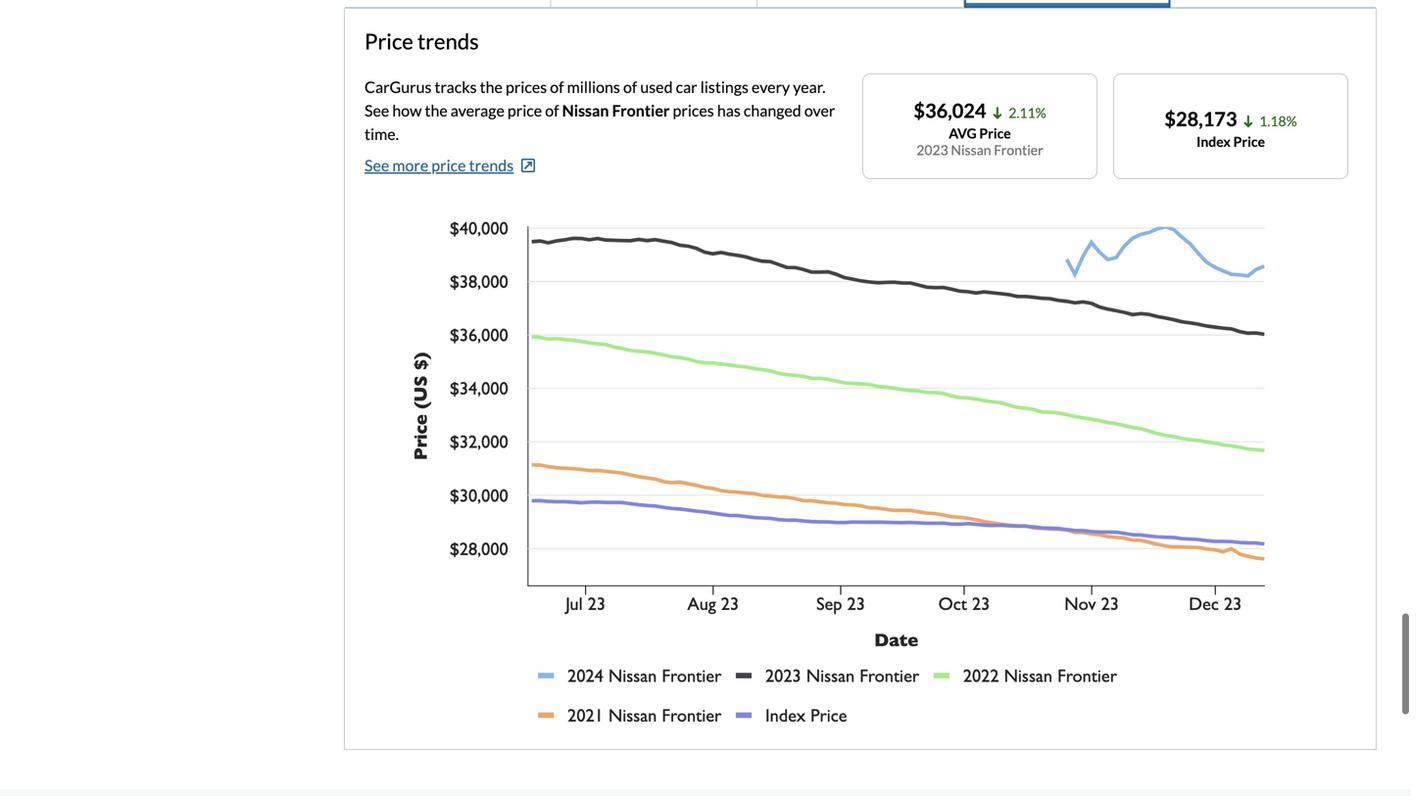 Task type: describe. For each thing, give the bounding box(es) containing it.
2023
[[916, 142, 948, 158]]

price inside cargurus tracks the prices of millions of used car listings every year. see how the average price of
[[508, 101, 542, 120]]

1 vertical spatial trends
[[469, 156, 514, 175]]

0 horizontal spatial price
[[431, 156, 466, 175]]

1.18%
[[1260, 113, 1297, 129]]

cargurus tracks the prices of millions of used car listings every year. see how the average price of
[[365, 77, 826, 120]]

every
[[752, 77, 790, 97]]

price for avg price 2023 nissan frontier
[[979, 125, 1011, 142]]

of left 'used'
[[623, 77, 637, 97]]

0 horizontal spatial price
[[365, 28, 413, 54]]

how
[[392, 101, 422, 120]]

1 tab from the left
[[345, 0, 551, 8]]

0 vertical spatial trends
[[417, 28, 479, 54]]

prices inside prices has changed over time.
[[673, 101, 714, 120]]

5 tab from the left
[[1170, 0, 1376, 8]]

time.
[[365, 124, 399, 144]]

0 vertical spatial frontier
[[612, 101, 670, 120]]

2 tab from the left
[[551, 0, 758, 8]]

3 tab from the left
[[758, 0, 964, 8]]

nissan inside avg price 2023 nissan frontier
[[951, 142, 991, 158]]

0 vertical spatial nissan
[[562, 101, 609, 120]]

changed
[[744, 101, 801, 120]]

more
[[392, 156, 428, 175]]

0 vertical spatial the
[[480, 77, 503, 97]]

avg
[[949, 125, 977, 142]]



Task type: vqa. For each thing, say whether or not it's contained in the screenshot.
Price associated with Index Price
yes



Task type: locate. For each thing, give the bounding box(es) containing it.
tracks
[[435, 77, 477, 97]]

nissan
[[562, 101, 609, 120], [951, 142, 991, 158]]

prices has changed over time.
[[365, 101, 835, 144]]

price for index price
[[1233, 133, 1265, 150]]

see
[[365, 101, 389, 120], [365, 156, 389, 175]]

the
[[480, 77, 503, 97], [425, 101, 448, 120]]

0 horizontal spatial prices
[[506, 77, 547, 97]]

see more price trends
[[365, 156, 514, 175]]

the up average
[[480, 77, 503, 97]]

see down time.
[[365, 156, 389, 175]]

external link square image
[[522, 158, 535, 173]]

frontier down 2.11%
[[994, 142, 1043, 158]]

the right the "how"
[[425, 101, 448, 120]]

has
[[717, 101, 741, 120]]

price down long arrow down image
[[1233, 133, 1265, 150]]

see more price trends link
[[365, 154, 535, 177]]

avg price 2023 nissan frontier
[[916, 125, 1043, 158]]

cargurus
[[365, 77, 432, 97]]

0 horizontal spatial the
[[425, 101, 448, 120]]

long arrow down image
[[993, 106, 1002, 120]]

nissan right 2023
[[951, 142, 991, 158]]

trends left external link square image
[[469, 156, 514, 175]]

tab list
[[344, 0, 1377, 9]]

of left millions
[[550, 77, 564, 97]]

1 vertical spatial price
[[431, 156, 466, 175]]

price trends
[[365, 28, 479, 54]]

price inside avg price 2023 nissan frontier
[[979, 125, 1011, 142]]

0 horizontal spatial nissan
[[562, 101, 609, 120]]

1 vertical spatial see
[[365, 156, 389, 175]]

1 vertical spatial prices
[[673, 101, 714, 120]]

of
[[550, 77, 564, 97], [623, 77, 637, 97], [545, 101, 559, 120]]

nissan frontier
[[562, 101, 670, 120]]

0 horizontal spatial frontier
[[612, 101, 670, 120]]

price
[[508, 101, 542, 120], [431, 156, 466, 175]]

nissan down millions
[[562, 101, 609, 120]]

1 vertical spatial frontier
[[994, 142, 1043, 158]]

1 horizontal spatial frontier
[[994, 142, 1043, 158]]

1 horizontal spatial price
[[508, 101, 542, 120]]

prices left millions
[[506, 77, 547, 97]]

millions
[[567, 77, 620, 97]]

2.11%
[[1009, 105, 1046, 121]]

see up time.
[[365, 101, 389, 120]]

prices inside cargurus tracks the prices of millions of used car listings every year. see how the average price of
[[506, 77, 547, 97]]

listings
[[700, 77, 749, 97]]

index price
[[1197, 133, 1265, 150]]

4 tab from the left
[[964, 0, 1170, 8]]

trends
[[417, 28, 479, 54], [469, 156, 514, 175]]

0 vertical spatial prices
[[506, 77, 547, 97]]

see inside cargurus tracks the prices of millions of used car listings every year. see how the average price of
[[365, 101, 389, 120]]

tab
[[345, 0, 551, 8], [551, 0, 758, 8], [758, 0, 964, 8], [964, 0, 1170, 8], [1170, 0, 1376, 8]]

average
[[451, 101, 505, 120]]

long arrow down image
[[1244, 115, 1253, 128]]

of left nissan frontier
[[545, 101, 559, 120]]

$28,173
[[1165, 107, 1237, 131]]

price
[[365, 28, 413, 54], [979, 125, 1011, 142], [1233, 133, 1265, 150]]

0 vertical spatial price
[[508, 101, 542, 120]]

2 see from the top
[[365, 156, 389, 175]]

1 vertical spatial nissan
[[951, 142, 991, 158]]

1 vertical spatial the
[[425, 101, 448, 120]]

price right more
[[431, 156, 466, 175]]

over
[[804, 101, 835, 120]]

0 vertical spatial see
[[365, 101, 389, 120]]

frontier down 'used'
[[612, 101, 670, 120]]

car
[[676, 77, 697, 97]]

index
[[1197, 133, 1231, 150]]

trends up tracks
[[417, 28, 479, 54]]

$36,024
[[914, 99, 986, 123]]

frontier
[[612, 101, 670, 120], [994, 142, 1043, 158]]

frontier inside avg price 2023 nissan frontier
[[994, 142, 1043, 158]]

2 horizontal spatial price
[[1233, 133, 1265, 150]]

1 horizontal spatial prices
[[673, 101, 714, 120]]

price down long arrow down icon
[[979, 125, 1011, 142]]

price up cargurus
[[365, 28, 413, 54]]

prices down 'car'
[[673, 101, 714, 120]]

price right average
[[508, 101, 542, 120]]

1 horizontal spatial the
[[480, 77, 503, 97]]

1 horizontal spatial nissan
[[951, 142, 991, 158]]

1 horizontal spatial price
[[979, 125, 1011, 142]]

year.
[[793, 77, 826, 97]]

1 see from the top
[[365, 101, 389, 120]]

prices
[[506, 77, 547, 97], [673, 101, 714, 120]]

used
[[640, 77, 673, 97]]



